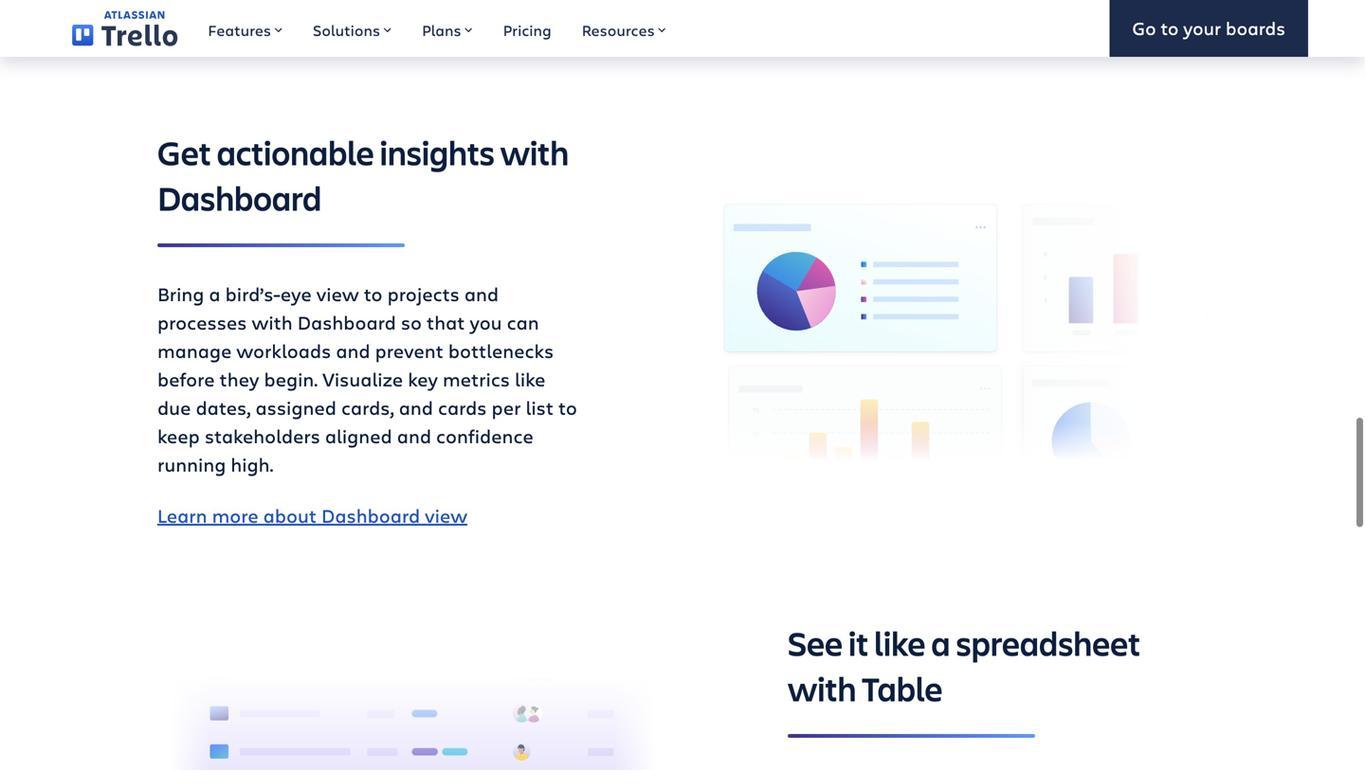 Task type: vqa. For each thing, say whether or not it's contained in the screenshot.
the rightmost "view"
yes



Task type: locate. For each thing, give the bounding box(es) containing it.
view for dashboard
[[425, 503, 467, 528]]

your
[[1183, 16, 1221, 40]]

see
[[788, 621, 843, 666]]

processes
[[157, 309, 247, 335]]

resources
[[582, 20, 655, 40]]

projects
[[387, 281, 460, 307]]

1 horizontal spatial gradient bar image
[[788, 735, 1035, 739]]

and
[[464, 281, 499, 307], [336, 338, 370, 364], [399, 395, 433, 420], [397, 423, 431, 449]]

and up visualize
[[336, 338, 370, 364]]

aligned
[[325, 423, 392, 449]]

dashboard down the 'aligned' on the left of the page
[[321, 503, 420, 528]]

dates,
[[196, 395, 251, 420]]

view right eye at the top left of the page
[[316, 281, 359, 307]]

see it like a spreadsheet with table
[[788, 621, 1141, 711]]

1 horizontal spatial with
[[500, 130, 569, 175]]

like right it
[[874, 621, 926, 666]]

and up you
[[464, 281, 499, 307]]

due
[[157, 395, 191, 420]]

0 vertical spatial a
[[209, 281, 221, 307]]

to right list
[[558, 395, 577, 420]]

a inside the "bring a bird's-eye view to projects and processes with dashboard so that you can manage workloads and prevent bottlenecks before they begin. visualize key metrics like due dates, assigned cards, and cards per list to keep stakeholders aligned and confidence running high."
[[209, 281, 221, 307]]

pricing link
[[488, 0, 567, 57]]

a up table
[[931, 621, 950, 666]]

0 horizontal spatial view
[[316, 281, 359, 307]]

pricing
[[503, 20, 552, 40]]

go to your boards link
[[1110, 0, 1308, 57]]

high.
[[231, 452, 273, 477]]

actionable
[[217, 130, 374, 175]]

dashboard down eye at the top left of the page
[[297, 309, 396, 335]]

learn more about dashboard view link
[[157, 503, 467, 528]]

learn more about dashboard view
[[157, 503, 467, 528]]

confidence
[[436, 423, 534, 449]]

get
[[157, 130, 211, 175]]

a inside see it like a spreadsheet with table
[[931, 621, 950, 666]]

gradient bar image
[[157, 244, 405, 248], [788, 735, 1035, 739]]

get actionable insights with dashboard
[[157, 130, 569, 220]]

1 horizontal spatial a
[[931, 621, 950, 666]]

with inside see it like a spreadsheet with table
[[788, 666, 856, 711]]

bring
[[157, 281, 204, 307]]

so
[[401, 309, 422, 335]]

metrics
[[443, 366, 510, 392]]

keep
[[157, 423, 200, 449]]

view inside the "bring a bird's-eye view to projects and processes with dashboard so that you can manage workloads and prevent bottlenecks before they begin. visualize key metrics like due dates, assigned cards, and cards per list to keep stakeholders aligned and confidence running high."
[[316, 281, 359, 307]]

1 vertical spatial like
[[874, 621, 926, 666]]

1 vertical spatial to
[[364, 281, 383, 307]]

dashboard
[[157, 175, 322, 220], [297, 309, 396, 335], [321, 503, 420, 528]]

bird's-
[[225, 281, 280, 307]]

0 horizontal spatial gradient bar image
[[157, 244, 405, 248]]

to
[[1161, 16, 1179, 40], [364, 281, 383, 307], [558, 395, 577, 420]]

0 vertical spatial dashboard
[[157, 175, 322, 220]]

2 vertical spatial with
[[788, 666, 856, 711]]

1 vertical spatial view
[[425, 503, 467, 528]]

gradient bar image up eye at the top left of the page
[[157, 244, 405, 248]]

1 horizontal spatial to
[[558, 395, 577, 420]]

an illustration showing table view. image
[[157, 649, 667, 771]]

dashboard down get
[[157, 175, 322, 220]]

gradient bar image for dashboard
[[157, 244, 405, 248]]

key
[[408, 366, 438, 392]]

0 vertical spatial like
[[515, 366, 546, 392]]

1 horizontal spatial view
[[425, 503, 467, 528]]

about
[[263, 503, 317, 528]]

2 horizontal spatial to
[[1161, 16, 1179, 40]]

like inside the "bring a bird's-eye view to projects and processes with dashboard so that you can manage workloads and prevent bottlenecks before they begin. visualize key metrics like due dates, assigned cards, and cards per list to keep stakeholders aligned and confidence running high."
[[515, 366, 546, 392]]

1 vertical spatial gradient bar image
[[788, 735, 1035, 739]]

0 vertical spatial with
[[500, 130, 569, 175]]

1 vertical spatial with
[[252, 309, 293, 335]]

insights
[[380, 130, 495, 175]]

to right go
[[1161, 16, 1179, 40]]

and right the 'aligned' on the left of the page
[[397, 423, 431, 449]]

they
[[220, 366, 259, 392]]

and down key
[[399, 395, 433, 420]]

0 horizontal spatial with
[[252, 309, 293, 335]]

with
[[500, 130, 569, 175], [252, 309, 293, 335], [788, 666, 856, 711]]

boards
[[1226, 16, 1286, 40]]

prevent
[[375, 338, 444, 364]]

plans
[[422, 20, 461, 40]]

view down confidence
[[425, 503, 467, 528]]

features
[[208, 20, 271, 40]]

bring a bird's-eye view to projects and processes with dashboard so that you can manage workloads and prevent bottlenecks before they begin. visualize key metrics like due dates, assigned cards, and cards per list to keep stakeholders aligned and confidence running high.
[[157, 281, 577, 477]]

0 vertical spatial view
[[316, 281, 359, 307]]

spreadsheet
[[956, 621, 1141, 666]]

2 vertical spatial to
[[558, 395, 577, 420]]

1 horizontal spatial like
[[874, 621, 926, 666]]

1 vertical spatial dashboard
[[297, 309, 396, 335]]

like
[[515, 366, 546, 392], [874, 621, 926, 666]]

0 horizontal spatial like
[[515, 366, 546, 392]]

gradient bar image down table
[[788, 735, 1035, 739]]

eye
[[280, 281, 312, 307]]

a up the processes
[[209, 281, 221, 307]]

a
[[209, 281, 221, 307], [931, 621, 950, 666]]

0 vertical spatial to
[[1161, 16, 1179, 40]]

0 horizontal spatial a
[[209, 281, 221, 307]]

to left projects
[[364, 281, 383, 307]]

view
[[316, 281, 359, 307], [425, 503, 467, 528]]

0 vertical spatial gradient bar image
[[157, 244, 405, 248]]

2 horizontal spatial with
[[788, 666, 856, 711]]

like up list
[[515, 366, 546, 392]]

1 vertical spatial a
[[931, 621, 950, 666]]



Task type: describe. For each thing, give the bounding box(es) containing it.
per
[[492, 395, 521, 420]]

plans button
[[407, 0, 488, 57]]

cards,
[[341, 395, 394, 420]]

go to your boards
[[1132, 16, 1286, 40]]

dashboard inside the "bring a bird's-eye view to projects and processes with dashboard so that you can manage workloads and prevent bottlenecks before they begin. visualize key metrics like due dates, assigned cards, and cards per list to keep stakeholders aligned and confidence running high."
[[297, 309, 396, 335]]

can
[[507, 309, 539, 335]]

go
[[1132, 16, 1156, 40]]

like inside see it like a spreadsheet with table
[[874, 621, 926, 666]]

manage
[[157, 338, 232, 364]]

stakeholders
[[205, 423, 320, 449]]

view for eye
[[316, 281, 359, 307]]

learn
[[157, 503, 207, 528]]

table
[[862, 666, 943, 711]]

before
[[157, 366, 215, 392]]

running
[[157, 452, 226, 477]]

you
[[470, 309, 502, 335]]

0 horizontal spatial to
[[364, 281, 383, 307]]

list
[[526, 395, 554, 420]]

bottlenecks
[[448, 338, 554, 364]]

with inside get actionable insights with dashboard
[[500, 130, 569, 175]]

solutions button
[[298, 0, 407, 57]]

an illustration showing dashboard view. image
[[698, 187, 1208, 473]]

visualize
[[323, 366, 403, 392]]

cards
[[438, 395, 487, 420]]

it
[[848, 621, 869, 666]]

more
[[212, 503, 258, 528]]

that
[[427, 309, 465, 335]]

solutions
[[313, 20, 380, 40]]

assigned
[[255, 395, 336, 420]]

begin.
[[264, 366, 318, 392]]

dashboard inside get actionable insights with dashboard
[[157, 175, 322, 220]]

2 vertical spatial dashboard
[[321, 503, 420, 528]]

with inside the "bring a bird's-eye view to projects and processes with dashboard so that you can manage workloads and prevent bottlenecks before they begin. visualize key metrics like due dates, assigned cards, and cards per list to keep stakeholders aligned and confidence running high."
[[252, 309, 293, 335]]

features button
[[193, 0, 298, 57]]

gradient bar image for spreadsheet
[[788, 735, 1035, 739]]

atlassian trello image
[[72, 11, 178, 46]]

resources button
[[567, 0, 681, 57]]

workloads
[[236, 338, 331, 364]]



